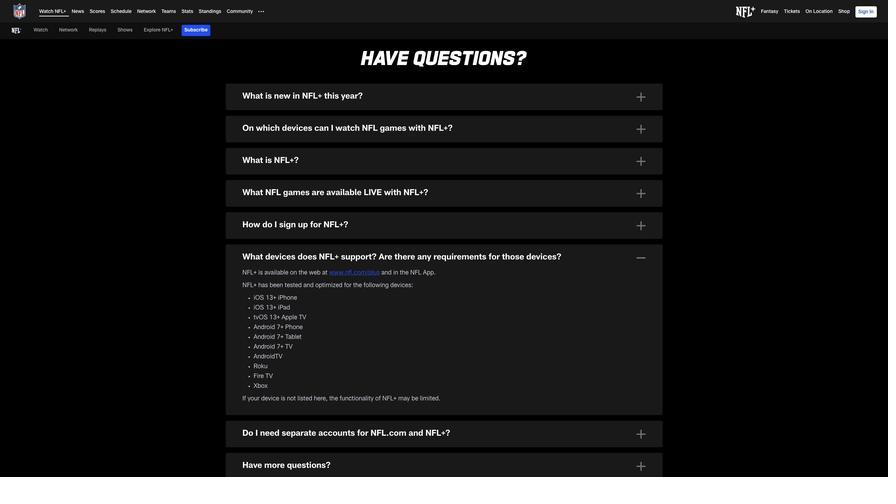 Task type: vqa. For each thing, say whether or not it's contained in the screenshot.
DishBarRed IMAGE
no



Task type: locate. For each thing, give the bounding box(es) containing it.
what for what devices does nfl+ support? are there any requirements for those devices?
[[243, 254, 263, 262]]

(full down across supported
[[293, 216, 303, 222]]

0 horizontal spatial on
[[243, 125, 254, 134]]

condensed for nfl redzone (new for 2023!) game replays (full game, condensed game, and all-22 coaches film) live local & primetime regular and postseason games on your phone or tablet nfl network (new for 2023!)
[[323, 216, 353, 222]]

watch inside navigation
[[34, 28, 48, 33]]

supported up subscription,
[[332, 177, 359, 183]]

1 vertical spatial programming
[[285, 226, 322, 232]]

on for on location
[[806, 10, 813, 14]]

sign down nfl+ provides access to:
[[279, 222, 296, 230]]

what for what nfl games are available live with nfl+?
[[243, 190, 263, 198]]

coaches for nfl redzone (new for 2023!) game replays (full game, condensed game, and all-22 coaches film) live local & primetime regular and postseason games on your phone or tablet nfl network (new for 2023!)
[[404, 216, 427, 222]]

library inside live local & primetime regular season and postseason games on your phone or tablet nfl network live out-of-market preseason games live game audio (home, away, & national calls) for every game nfl library programming on-demand and ad-free ad-free game highlights
[[267, 226, 284, 232]]

which
[[256, 125, 280, 134]]

programming up nfl+ premium includes access to:
[[285, 161, 322, 167]]

have
[[259, 189, 272, 196], [386, 189, 399, 196]]

0 vertical spatial film)
[[428, 216, 440, 222]]

game inside nfl redzone (new for 2023!) game replays (full game, condensed game, and all-22 coaches film) live local & primetime regular and postseason games on your phone or tablet nfl network (new for 2023!)
[[254, 216, 270, 222]]

your
[[411, 122, 423, 128], [293, 164, 305, 170], [432, 186, 444, 193], [411, 226, 423, 232], [438, 228, 450, 235], [270, 238, 282, 245], [431, 238, 443, 245], [277, 248, 289, 254], [368, 285, 380, 291], [248, 397, 260, 403], [254, 447, 266, 453], [371, 447, 383, 453]]

ios
[[254, 296, 264, 302], [254, 306, 264, 312]]

tablet down phones
[[472, 186, 487, 193]]

watch for watch nfl+
[[39, 10, 54, 14]]

regular inside if you have an nfl+ premium subscription, you also have access to nfl redzone and replays for preseason, regular season and postseason games across supported devices.
[[542, 189, 561, 196]]

1 vertical spatial nfl+ includes access to:
[[243, 174, 311, 180]]

or inside nfl redzone (new for 2023!) game replays (full game, condensed game, and all-22 coaches film) live local & primetime regular and postseason games on your phone or tablet nfl network (new for 2023!)
[[444, 226, 449, 232]]

your inside nfl redzone (new for 2023!) game replays (full game, condensed game, and all-22 coaches film) live local & primetime regular and postseason games on your phone or tablet nfl network (new for 2023!)
[[411, 226, 423, 232]]

1 to from the top
[[243, 212, 249, 218]]

can up this
[[255, 238, 265, 245]]

0 vertical spatial devices.
[[456, 142, 479, 148]]

local
[[497, 228, 512, 235]]

postseason inside the live local and primetime regular season and postseason games are available only on phones and tablets. local games are the games that are available on tv in your market.
[[365, 154, 397, 160]]

tv
[[277, 164, 284, 170], [254, 238, 261, 245], [299, 315, 307, 322], [285, 345, 293, 351], [266, 374, 273, 381]]

2 devices, from the top
[[322, 308, 345, 315]]

provides up the web
[[291, 261, 314, 267]]

2 away, from the top
[[321, 216, 337, 222]]

1 vertical spatial for
[[243, 321, 251, 327]]

for
[[384, 151, 391, 158], [501, 189, 508, 196], [309, 206, 318, 212], [384, 216, 391, 222], [310, 222, 322, 230], [288, 238, 296, 245], [489, 254, 500, 262], [384, 255, 391, 261], [344, 261, 351, 267], [309, 271, 318, 277], [344, 283, 352, 289], [357, 431, 369, 439]]

0 vertical spatial highlights
[[293, 171, 320, 177]]

condensed inside nfl redzone (new for 2023!) game replays (full game, condensed game, and all-22 coaches film)
[[323, 280, 353, 287]]

market inside the live out-of-market preseason games live game audio (home, away, & national calls) for every game nfl library programming on-demand and ad-free ad-free game highlights
[[286, 142, 305, 148]]

1 ad- from the top
[[254, 171, 264, 177]]

explore nfl+
[[144, 28, 173, 33]]

0 vertical spatial here.
[[361, 212, 375, 218]]

available
[[382, 142, 406, 148], [428, 154, 452, 160], [243, 164, 267, 170], [286, 177, 310, 183], [327, 190, 362, 198], [596, 228, 620, 235], [439, 248, 463, 254], [265, 271, 289, 277]]

tablet inside "live game audio (home, away, & national calls) for every game nfl library programming on-demand and ad-free ad-free game highlights nfl fantasy+ roster and waiver tools on your phone or tablet"
[[408, 285, 424, 291]]

0 horizontal spatial with
[[384, 190, 402, 198]]

postseason inside live local & primetime regular season and postseason games on your phone or tablet nfl network live out-of-market preseason games live game audio (home, away, & national calls) for every game nfl library programming on-demand and ad-free ad-free game highlights
[[370, 186, 402, 193]]

condensed up nfl.com/plus on the left
[[323, 216, 353, 222]]

network link up explore
[[137, 10, 156, 14]]

with nfl+ premium, you can access everything from nfl+, and:
[[243, 258, 420, 264]]

1 vertical spatial up
[[280, 238, 286, 245]]

for inside nfl redzone (new for 2023!) game replays (full game, condensed game, and all-22 coaches film) live local & primetime regular and postseason games on your phone or tablet nfl network (new for 2023!)
[[309, 206, 318, 212]]

1 to view the list of supported devices, click here. from the top
[[243, 212, 375, 218]]

2 programming from the top
[[285, 226, 322, 232]]

1 horizontal spatial have
[[362, 45, 409, 69]]

that inside live out-of-market preseason games across supported devices live local and primetime regular season and postseason games on your phone or tablet. local games are the games that are available on tv in your local market. this season nfl network has eight live games and nfl network is available across supported devices
[[574, 228, 585, 235]]

3 calls) from the top
[[368, 255, 382, 261]]

0 vertical spatial (new
[[293, 206, 308, 212]]

to view the list of supported devices, click here.
[[243, 212, 375, 218], [243, 308, 375, 315]]

with
[[409, 125, 426, 134], [384, 190, 402, 198]]

1 vertical spatial watch
[[34, 28, 48, 33]]

(full inside nfl redzone (new for 2023!) game replays (full game, condensed game, and all-22 coaches film)
[[293, 280, 303, 287]]

coaches for nfl redzone (new for 2023!) game replays (full game, condensed game, and all-22 coaches film)
[[404, 280, 427, 287]]

1 highlights from the top
[[293, 171, 320, 177]]

0 vertical spatial 13+
[[266, 296, 277, 302]]

regular inside the live local and primetime regular season and postseason games are available only on phones and tablets. local games are the games that are available on tv in your market.
[[312, 154, 330, 160]]

0 vertical spatial calls)
[[368, 151, 382, 158]]

0 vertical spatial watch
[[39, 10, 54, 14]]

3 away, from the top
[[321, 255, 337, 261]]

1 (home, from the top
[[301, 151, 320, 158]]

1 vertical spatial 2023!)
[[319, 235, 338, 242]]

0 vertical spatial nfl+ includes access to:
[[243, 109, 311, 116]]

of for devices
[[330, 296, 335, 302]]

1 vertical spatial android
[[254, 335, 275, 341]]

on- inside the live out-of-market preseason games live game audio (home, away, & national calls) for every game nfl library programming on-demand and ad-free ad-free game highlights
[[324, 161, 333, 167]]

in inside button
[[870, 10, 875, 15]]

on
[[806, 10, 813, 14], [243, 125, 254, 134]]

1 vertical spatial to view the list of supported devices, click here. link
[[243, 308, 375, 315]]

view up how
[[251, 212, 264, 218]]

2 list from the top
[[276, 308, 284, 315]]

to view the list of supported devices, click here. up how do i sign up for nfl+?
[[243, 212, 375, 218]]

0 horizontal spatial account
[[295, 447, 317, 453]]

coaches up app
[[404, 216, 427, 222]]

2 vertical spatial ad-
[[369, 265, 378, 271]]

ad- up the through
[[369, 226, 378, 232]]

1 library from the top
[[267, 161, 284, 167]]

have for have questions?
[[362, 45, 409, 69]]

redzone inside nfl redzone (new for 2023!) game replays (full game, condensed game, and all-22 coaches film)
[[267, 271, 291, 277]]

coverage,
[[351, 321, 378, 327]]

tablets. local
[[509, 154, 546, 160]]

1 android from the top
[[254, 325, 275, 331]]

i right 'do'
[[256, 431, 258, 439]]

away, down on which devices can i watch nfl games with nfl+?
[[321, 151, 337, 158]]

(home, inside live local & primetime regular season and postseason games on your phone or tablet nfl network live out-of-market preseason games live game audio (home, away, & national calls) for every game nfl library programming on-demand and ad-free ad-free game highlights
[[301, 216, 320, 222]]

condensed for nfl redzone (new for 2023!) game replays (full game, condensed game, and all-22 coaches film)
[[323, 280, 353, 287]]

nfl inside you can sign up for nfl+ at nfl.com/plus or through the nfl app on your mobile device, smart tv, or other connected device. from there, you can login to your nfl.com account or create a new nfl.com account, and then subscribe to nfl+.
[[397, 238, 408, 245]]

click for 2nd to view the list of supported devices, click here. link from the top
[[346, 308, 359, 315]]

replays
[[480, 189, 499, 196], [272, 216, 291, 222], [272, 280, 291, 287], [309, 296, 328, 302]]

out- inside live local & primetime regular season and postseason games on your phone or tablet nfl network live out-of-market preseason games live game audio (home, away, & national calls) for every game nfl library programming on-demand and ad-free ad-free game highlights
[[267, 206, 278, 212]]

nfl+ is available on the web at www.nfl.com/plus and in the nfl app.
[[243, 271, 438, 277]]

you left also
[[362, 189, 372, 196]]

1 vertical spatial from
[[368, 273, 381, 280]]

1 vertical spatial sign
[[266, 238, 278, 245]]

has up with nfl+ premium, you can access everything from nfl+, and:
[[326, 248, 335, 254]]

across up app.
[[425, 261, 443, 267]]

1 vertical spatial 7+
[[277, 335, 284, 341]]

13+ right full
[[266, 296, 277, 302]]

redzone for nfl redzone (new for 2023!) game replays (full game, condensed game, and all-22 coaches film) live local & primetime regular and postseason games on your phone or tablet nfl network (new for 2023!)
[[267, 206, 291, 212]]

on left location
[[806, 10, 813, 14]]

1 vertical spatial to view the list of supported devices, click here.
[[243, 308, 375, 315]]

1 programming from the top
[[285, 161, 322, 167]]

coaches down app.
[[404, 280, 427, 287]]

devices, for second to view the list of supported devices, click here. link from the bottom
[[322, 212, 345, 218]]

in
[[870, 10, 875, 15], [243, 261, 248, 267]]

0 vertical spatial to view the list of supported devices, click here. link
[[243, 212, 375, 218]]

games
[[382, 122, 401, 128], [380, 125, 407, 134], [325, 142, 344, 148], [336, 142, 355, 148], [398, 154, 417, 160], [548, 154, 566, 160], [588, 154, 607, 160], [404, 186, 422, 193], [283, 190, 310, 198], [243, 199, 261, 205], [336, 206, 355, 212], [336, 219, 355, 225], [382, 226, 401, 232], [409, 228, 428, 235], [513, 228, 532, 235], [554, 228, 572, 235], [363, 248, 382, 254]]

3 programming from the top
[[285, 265, 322, 271]]

network down the live local and primetime regular season and postseason games are available only on phones and tablets. local games are the games that are available on tv in your market.
[[434, 177, 457, 183]]

2 national from the top
[[345, 216, 367, 222]]

every
[[393, 151, 407, 158], [393, 216, 407, 222], [393, 255, 407, 261], [353, 261, 368, 267], [337, 296, 352, 302]]

0 horizontal spatial new
[[274, 93, 291, 101]]

nfl+
[[55, 10, 66, 14], [162, 28, 173, 33], [302, 93, 322, 101], [243, 109, 257, 116], [243, 174, 257, 180], [282, 189, 296, 196], [243, 193, 257, 200], [243, 206, 257, 212], [297, 238, 312, 245], [319, 254, 339, 262], [257, 258, 272, 264], [275, 261, 289, 267], [243, 271, 257, 277], [243, 273, 257, 280], [243, 283, 257, 289], [383, 397, 397, 403], [384, 447, 399, 453]]

optimized
[[316, 283, 343, 289]]

primetime inside live out-of-market preseason games across supported devices live local and primetime regular season and postseason games on your phone or tablet. local games are the games that are available on tv in your local market. this season nfl network has eight live games and nfl network is available across supported devices
[[293, 228, 321, 235]]

(new up roster
[[293, 271, 308, 277]]

network inside nfl redzone (new for 2023!) game replays (full game, condensed game, and all-22 coaches film) live local & primetime regular and postseason games on your phone or tablet nfl network (new for 2023!)
[[267, 235, 290, 242]]

then
[[450, 248, 462, 254]]

of- down which on the top of page
[[267, 142, 275, 148]]

to view the list of supported devices, click here. link up availability
[[243, 308, 375, 315]]

(home,
[[301, 151, 320, 158], [301, 216, 320, 222], [301, 255, 320, 261]]

preseason inside live out-of-market preseason games across supported devices live local and primetime regular season and postseason games on your phone or tablet. local games are the games that are available on tv in your local market. this season nfl network has eight live games and nfl network is available across supported devices
[[307, 219, 335, 225]]

film) inside nfl redzone (new for 2023!) game replays (full game, condensed game, and all-22 coaches film)
[[428, 280, 440, 287]]

for inside "live game audio (home, away, & national calls) for every game nfl library programming on-demand and ad-free ad-free game highlights nfl fantasy+ roster and waiver tools on your phone or tablet"
[[384, 255, 391, 261]]

2 view from the top
[[251, 308, 264, 315]]

1 national from the top
[[345, 151, 367, 158]]

that
[[608, 154, 619, 160], [574, 228, 585, 235]]

market for live out-of-market preseason games are generally available across supported devices.
[[275, 142, 294, 148]]

1 here. from the top
[[361, 212, 375, 218]]

1 vertical spatial library
[[267, 226, 284, 232]]

1 away, from the top
[[321, 151, 337, 158]]

here. for 2nd to view the list of supported devices, click here. link from the top
[[361, 308, 375, 315]]

all-
[[386, 216, 394, 222], [386, 280, 394, 287]]

all- for nfl redzone (new for 2023!) game replays (full game, condensed game, and all-22 coaches film) live local & primetime regular and postseason games on your phone or tablet nfl network (new for 2023!)
[[386, 216, 394, 222]]

1 vertical spatial all-
[[386, 280, 394, 287]]

0 vertical spatial market.
[[306, 164, 327, 170]]

2 horizontal spatial at
[[322, 271, 328, 277]]

3 highlights from the top
[[293, 275, 320, 281]]

ad- up "devices. this"
[[369, 161, 378, 167]]

up down across supported
[[298, 222, 308, 230]]

2 vertical spatial 2023!)
[[319, 271, 338, 277]]

and inside nfl redzone (new for 2023!) game replays (full game, condensed game, and all-22 coaches film)
[[374, 280, 384, 287]]

across up the through
[[356, 219, 374, 225]]

game inside nfl redzone (new for 2023!) game replays (full game, condensed game, and all-22 coaches film)
[[254, 280, 270, 287]]

free
[[378, 161, 389, 167], [264, 171, 274, 177], [378, 226, 389, 232], [264, 235, 274, 242], [378, 265, 389, 271], [264, 275, 274, 281]]

across up the live local and primetime regular season and postseason games are available only on phones and tablets. local games are the games that are available on tv in your market.
[[407, 142, 425, 148]]

2023!) down what nfl games are available live with nfl+?
[[319, 206, 338, 212]]

fire
[[254, 374, 264, 381]]

1 have from the left
[[259, 189, 272, 196]]

how do i sign up for nfl+?
[[243, 222, 349, 230]]

programming inside the live out-of-market preseason games live game audio (home, away, & national calls) for every game nfl library programming on-demand and ad-free ad-free game highlights
[[285, 161, 322, 167]]

2 nfl+ includes access to: from the top
[[243, 174, 311, 180]]

is up which on the top of page
[[265, 93, 272, 101]]

away, inside "live game audio (home, away, & national calls) for every game nfl library programming on-demand and ad-free ad-free game highlights nfl fantasy+ roster and waiver tools on your phone or tablet"
[[321, 255, 337, 261]]

1 vertical spatial ad-
[[369, 226, 378, 232]]

2 vertical spatial library
[[267, 265, 284, 271]]

more
[[253, 321, 267, 327], [265, 463, 285, 471]]

view for second to view the list of supported devices, click here. link from the bottom
[[251, 212, 264, 218]]

watch nfl+ link
[[39, 10, 66, 14]]

generally
[[355, 142, 380, 148]]

ios 13+ iphone ios 13+ ipad tvos 13+ apple tv android 7+ phone android 7+ tablet android 7+ tv androidtv roku fire tv xbox
[[254, 296, 307, 390]]

eight down phones
[[484, 177, 498, 183]]

ad-
[[369, 161, 378, 167], [369, 226, 378, 232], [369, 265, 378, 271]]

market. up does
[[298, 238, 319, 245]]

22
[[394, 216, 402, 222], [394, 280, 402, 287]]

devices. inside if you have an nfl+ premium subscription, you also have access to nfl redzone and replays for preseason, regular season and postseason games across supported devices.
[[312, 199, 335, 205]]

i right do
[[275, 222, 277, 230]]

game down nfl+ provides access to:
[[254, 216, 270, 222]]

account down the separate
[[295, 447, 317, 453]]

3 on- from the top
[[324, 265, 333, 271]]

nfl redzone (new for 2023!) game replays (full game, condensed game, and all-22 coaches film)
[[254, 271, 440, 287]]

can left the watch
[[315, 125, 329, 134]]

3 android from the top
[[254, 345, 275, 351]]

stats link
[[182, 10, 193, 14]]

and: down account,
[[408, 258, 420, 264]]

(new inside nfl redzone (new for 2023!) game replays (full game, condensed game, and all-22 coaches film)
[[293, 271, 308, 277]]

0 vertical spatial demand
[[333, 161, 356, 167]]

those
[[502, 254, 525, 262]]

2 here. from the top
[[361, 308, 375, 315]]

3 ad- from the top
[[369, 265, 378, 271]]

1 horizontal spatial with
[[409, 125, 426, 134]]

eight
[[484, 177, 498, 183], [337, 248, 351, 254]]

1 vertical spatial (home,
[[301, 216, 320, 222]]

has left been
[[259, 283, 268, 289]]

network inside live local & primetime regular season and postseason games on your phone or tablet nfl network live out-of-market preseason games live game audio (home, away, & national calls) for every game nfl library programming on-demand and ad-free ad-free game highlights
[[267, 196, 290, 203]]

1 devices, from the top
[[322, 212, 345, 218]]

0 horizontal spatial up
[[280, 238, 286, 245]]

nfl shield image
[[11, 3, 28, 20]]

1 vertical spatial more
[[265, 463, 285, 471]]

programming down does
[[285, 265, 322, 271]]

new
[[274, 93, 291, 101], [372, 248, 384, 254]]

are
[[379, 254, 393, 262]]

for
[[308, 235, 318, 242], [243, 321, 251, 327]]

functionality
[[340, 397, 374, 403]]

2 all- from the top
[[386, 280, 394, 287]]

local
[[267, 122, 280, 128], [255, 154, 268, 160], [267, 186, 280, 193], [267, 226, 280, 232], [267, 228, 280, 235], [283, 238, 296, 245]]

and inside you can sign up for nfl+ at nfl.com/plus or through the nfl app on your mobile device, smart tv, or other connected device. from there, you can login to your nfl.com account or create a new nfl.com account, and then subscribe to nfl+.
[[438, 248, 448, 254]]

games inside if you have an nfl+ premium subscription, you also have access to nfl redzone and replays for preseason, regular season and postseason games across supported devices.
[[243, 199, 261, 205]]

what for what is nfl+?
[[243, 157, 263, 166]]

0 horizontal spatial has
[[259, 283, 268, 289]]

following
[[364, 283, 389, 289]]

1 vertical spatial on-
[[324, 226, 333, 232]]

1 horizontal spatial sign
[[279, 222, 296, 230]]

22 inside nfl redzone (new for 2023!) game replays (full game, condensed game, and all-22 coaches film)
[[394, 280, 402, 287]]

2 if from the top
[[243, 397, 246, 403]]

3 (home, from the top
[[301, 255, 320, 261]]

calls) down a
[[368, 255, 382, 261]]

2 highlights from the top
[[293, 235, 320, 242]]

3 national from the top
[[345, 255, 367, 261]]

1 click from the top
[[346, 212, 359, 218]]

0 horizontal spatial have
[[243, 463, 262, 471]]

3 2023!) from the top
[[319, 271, 338, 277]]

1 if from the top
[[243, 189, 246, 196]]

limited.
[[420, 397, 441, 403]]

ad- down what is nfl+?
[[254, 171, 264, 177]]

season inside if you have an nfl+ premium subscription, you also have access to nfl redzone and replays for preseason, regular season and postseason games across supported devices.
[[562, 189, 582, 196]]

view
[[251, 212, 264, 218], [251, 308, 264, 315]]

1 horizontal spatial at
[[313, 238, 318, 245]]

1 ad- from the top
[[369, 161, 378, 167]]

for left there
[[384, 255, 391, 261]]

0 vertical spatial 7+
[[277, 325, 284, 331]]

preseason inside the live out-of-market preseason games live game audio (home, away, & national calls) for every game nfl library programming on-demand and ad-free ad-free game highlights
[[307, 142, 335, 148]]

2 vertical spatial (home,
[[301, 255, 320, 261]]

2 vertical spatial 13+
[[269, 315, 280, 322]]

on inside you can sign up for nfl+ at nfl.com/plus or through the nfl app on your mobile device, smart tv, or other connected device. from there, you can login to your nfl.com account or create a new nfl.com account, and then subscribe to nfl+.
[[422, 238, 429, 245]]

1 vertical spatial i
[[275, 222, 277, 230]]

2 what from the top
[[243, 157, 263, 166]]

phone inside live out-of-market preseason games across supported devices live local and primetime regular season and postseason games on your phone or tablet. local games are the games that are available on tv in your local market. this season nfl network has eight live games and nfl network is available across supported devices
[[452, 228, 469, 235]]

1 vertical spatial at
[[313, 238, 318, 245]]

community
[[227, 10, 253, 14]]

2023!) inside nfl redzone (new for 2023!) game replays (full game, condensed game, and all-22 coaches film)
[[319, 271, 338, 277]]

national inside the live out-of-market preseason games live game audio (home, away, & national calls) for every game nfl library programming on-demand and ad-free ad-free game highlights
[[345, 151, 367, 158]]

across up 'iphone'
[[293, 286, 311, 292]]

market
[[275, 142, 294, 148], [286, 142, 305, 148], [286, 206, 305, 212], [286, 219, 305, 225]]

2 calls) from the top
[[368, 216, 382, 222]]

1 game from the top
[[254, 216, 270, 222]]

1 all- from the top
[[386, 216, 394, 222]]

2 ad- from the top
[[254, 235, 264, 242]]

here. for second to view the list of supported devices, click here. link from the bottom
[[361, 212, 375, 218]]

your inside "live game audio (home, away, & national calls) for every game nfl library programming on-demand and ad-free ad-free game highlights nfl fantasy+ roster and waiver tools on your phone or tablet"
[[368, 285, 380, 291]]

chiefs
[[229, 5, 254, 13]]

2 android from the top
[[254, 335, 275, 341]]

the inside you can sign up for nfl+ at nfl.com/plus or through the nfl app on your mobile device, smart tv, or other connected device. from there, you can login to your nfl.com account or create a new nfl.com account, and then subscribe to nfl+.
[[387, 238, 395, 245]]

1 film) from the top
[[428, 216, 440, 222]]

1 horizontal spatial for
[[308, 235, 318, 242]]

used
[[325, 447, 338, 453]]

2 library from the top
[[267, 226, 284, 232]]

3 ad- from the top
[[254, 275, 264, 281]]

calls) up the through
[[368, 216, 382, 222]]

create
[[348, 248, 366, 254]]

i left the watch
[[331, 125, 334, 134]]

nfl.com up have more questions?
[[268, 447, 293, 453]]

you can sign up for nfl+ at nfl.com/plus or through the nfl app on your mobile device, smart tv, or other connected device. from there, you can login to your nfl.com account or create a new nfl.com account, and then subscribe to nfl+.
[[243, 238, 633, 254]]

2 vertical spatial condensed
[[277, 296, 307, 302]]

for left tvos
[[243, 321, 251, 327]]

nfl+ includes access to: for new
[[243, 109, 311, 116]]

ad- right you
[[254, 235, 264, 242]]

3 library from the top
[[267, 265, 284, 271]]

phone inside nfl redzone (new for 2023!) game replays (full game, condensed game, and all-22 coaches film) live local & primetime regular and postseason games on your phone or tablet nfl network (new for 2023!)
[[425, 226, 442, 232]]

to: for games
[[304, 206, 312, 212]]

(full
[[293, 216, 303, 222], [293, 280, 303, 287]]

1 2023!) from the top
[[319, 206, 338, 212]]

1 calls) from the top
[[368, 151, 382, 158]]

0 vertical spatial that
[[608, 154, 619, 160]]

game up app
[[409, 216, 425, 222]]

to:
[[304, 109, 311, 116], [304, 174, 311, 180], [330, 193, 338, 200], [304, 206, 312, 212]]

click up for more details on availability and live coverage, please see the faqs on at the bottom
[[346, 308, 359, 315]]

0 vertical spatial android
[[254, 325, 275, 331]]

access inside if you have an nfl+ premium subscription, you also have access to nfl redzone and replays for preseason, regular season and postseason games across supported devices.
[[401, 189, 420, 196]]

2 (home, from the top
[[301, 216, 320, 222]]

2 click from the top
[[346, 308, 359, 315]]

on- up what nfl games are available live with nfl+?
[[324, 161, 333, 167]]

calls) inside "live game audio (home, away, & national calls) for every game nfl library programming on-demand and ad-free ad-free game highlights nfl fantasy+ roster and waiver tools on your phone or tablet"
[[368, 255, 382, 261]]

primetime for live local and primetime regular season and postseason games are available only on phones and tablets. local games are the games that are available on tv in your market.
[[282, 154, 310, 160]]

2 game from the top
[[254, 280, 270, 287]]

across down following on the left
[[370, 296, 388, 302]]

1 vertical spatial eight
[[337, 248, 351, 254]]

ad- inside "live game audio (home, away, & national calls) for every game nfl library programming on-demand and ad-free ad-free game highlights nfl fantasy+ roster and waiver tools on your phone or tablet"
[[369, 265, 378, 271]]

web
[[309, 271, 321, 277]]

away,
[[321, 151, 337, 158], [321, 216, 337, 222], [321, 255, 337, 261]]

game down tools in the left of the page
[[353, 296, 369, 302]]

demand inside live local & primetime regular season and postseason games on your phone or tablet nfl network live out-of-market preseason games live game audio (home, away, & national calls) for every game nfl library programming on-demand and ad-free ad-free game highlights
[[333, 226, 356, 232]]

0 vertical spatial with
[[409, 125, 426, 134]]

account
[[317, 248, 340, 254], [295, 447, 317, 453]]

2 coaches from the top
[[404, 280, 427, 287]]

free down what is nfl+?
[[264, 171, 274, 177]]

of right 'functionality'
[[376, 397, 381, 403]]

android
[[254, 325, 275, 331], [254, 335, 275, 341], [254, 345, 275, 351]]

1 demand from the top
[[333, 161, 356, 167]]

nfl inside nfl redzone across supported devices full and condensed replays of every game across supported devices
[[254, 286, 265, 292]]

you left an
[[248, 189, 258, 196]]

scores
[[90, 10, 105, 14]]

primetime for live local & primetime regular and postseason games on your phone or tablet
[[287, 122, 315, 128]]

game
[[267, 151, 282, 158], [409, 151, 425, 158], [276, 171, 291, 177], [267, 216, 282, 222], [409, 216, 425, 222], [276, 235, 291, 242], [267, 255, 282, 261], [409, 255, 425, 261], [369, 261, 385, 267], [276, 275, 291, 281], [353, 296, 369, 302]]

to view the list of supported devices, click here. link
[[243, 212, 375, 218], [243, 308, 375, 315]]

1 on- from the top
[[324, 161, 333, 167]]

tablet up mobile
[[451, 226, 466, 232]]

2 ios from the top
[[254, 306, 264, 312]]

coaches inside nfl redzone (new for 2023!) game replays (full game, condensed game, and all-22 coaches film)
[[404, 280, 427, 287]]

calls)
[[368, 151, 382, 158], [368, 216, 382, 222], [368, 255, 382, 261]]

the inside live out-of-market preseason games across supported devices live local and primetime regular season and postseason games on your phone or tablet. local games are the games that are available on tv in your local market. this season nfl network has eight live games and nfl network is available across supported devices
[[543, 228, 552, 235]]

1 vertical spatial (full
[[293, 280, 303, 287]]

click for second to view the list of supported devices, click here. link from the bottom
[[346, 212, 359, 218]]

what devices does nfl+ support? are there any requirements for those devices?
[[243, 254, 562, 262]]

nfl+ inside you can sign up for nfl+ at nfl.com/plus or through the nfl app on your mobile device, smart tv, or other connected device. from there, you can login to your nfl.com account or create a new nfl.com account, and then subscribe to nfl+.
[[297, 238, 312, 245]]

2 vertical spatial (new
[[293, 271, 308, 277]]

devices, for 2nd to view the list of supported devices, click here. link from the top
[[322, 308, 345, 315]]

0 horizontal spatial have
[[259, 189, 272, 196]]

banner
[[0, 0, 889, 39]]

is
[[265, 93, 272, 101], [265, 157, 272, 166], [280, 177, 285, 183], [433, 248, 437, 254], [259, 271, 263, 277], [281, 397, 286, 403], [319, 447, 323, 453]]

1 vertical spatial away,
[[321, 216, 337, 222]]

nfl redzone (new for 2023!) game replays (full game, condensed game, and all-22 coaches film) live local & primetime regular and postseason games on your phone or tablet nfl network (new for 2023!)
[[254, 206, 466, 242]]

ad- inside the live out-of-market preseason games live game audio (home, away, & national calls) for every game nfl library programming on-demand and ad-free ad-free game highlights
[[369, 161, 378, 167]]

1 (full from the top
[[293, 216, 303, 222]]

2 to from the top
[[243, 308, 249, 315]]

national inside live local & primetime regular season and postseason games on your phone or tablet nfl network live out-of-market preseason games live game audio (home, away, & national calls) for every game nfl library programming on-demand and ad-free ad-free game highlights
[[345, 216, 367, 222]]

0 vertical spatial programming
[[285, 161, 322, 167]]

0 horizontal spatial in
[[243, 261, 248, 267]]

7+ left the tablet
[[277, 335, 284, 341]]

game down a
[[369, 261, 385, 267]]

if left device
[[243, 397, 246, 403]]

subscription,
[[325, 189, 360, 196]]

1 horizontal spatial network link
[[137, 10, 156, 14]]

1 vertical spatial game
[[254, 280, 270, 287]]

0 vertical spatial coaches
[[404, 216, 427, 222]]

2 22 from the top
[[394, 280, 402, 287]]

0 vertical spatial account
[[317, 248, 340, 254]]

mobile
[[445, 238, 463, 245]]

1 vertical spatial ios
[[254, 306, 264, 312]]

1 vertical spatial have
[[243, 463, 262, 471]]

1 coaches from the top
[[404, 216, 427, 222]]

2 demand from the top
[[333, 226, 356, 232]]

preseason inside live local & primetime regular season and postseason games on your phone or tablet nfl network live out-of-market preseason games live game audio (home, away, & national calls) for every game nfl library programming on-demand and ad-free ad-free game highlights
[[307, 206, 335, 212]]

0 vertical spatial (home,
[[301, 151, 320, 158]]

0 vertical spatial everything
[[346, 258, 374, 264]]

of- inside live local & primetime regular season and postseason games on your phone or tablet nfl network live out-of-market preseason games live game audio (home, away, & national calls) for every game nfl library programming on-demand and ad-free ad-free game highlights
[[278, 206, 286, 212]]

for inside live local & primetime regular season and postseason games on your phone or tablet nfl network live out-of-market preseason games live game audio (home, away, & national calls) for every game nfl library programming on-demand and ad-free ad-free game highlights
[[384, 216, 391, 222]]

1 nfl+ includes access to: from the top
[[243, 109, 311, 116]]

1 vertical spatial network link
[[56, 22, 81, 39]]

away, up nfl+ premium provides access to everything from nfl+, and: at the bottom of page
[[321, 255, 337, 261]]

film) for nfl redzone (new for 2023!) game replays (full game, condensed game, and all-22 coaches film) live local & primetime regular and postseason games on your phone or tablet nfl network (new for 2023!)
[[428, 216, 440, 222]]

0 horizontal spatial for
[[243, 321, 251, 327]]

access
[[283, 109, 302, 116], [283, 174, 302, 180], [401, 189, 420, 196], [310, 193, 329, 200], [284, 206, 303, 212], [325, 258, 344, 264], [310, 273, 329, 280]]

regular inside nfl redzone (new for 2023!) game replays (full game, condensed game, and all-22 coaches film) live local & primetime regular and postseason games on your phone or tablet nfl network (new for 2023!)
[[317, 226, 336, 232]]

tested
[[285, 283, 302, 289]]

to: for nfl+?
[[304, 174, 311, 180]]

1 22 from the top
[[394, 216, 402, 222]]

sign in
[[859, 10, 875, 15]]

devices. up only
[[456, 142, 479, 148]]

game for nfl redzone (new for 2023!) game replays (full game, condensed game, and all-22 coaches film)
[[254, 280, 270, 287]]

preseason
[[295, 142, 323, 148], [307, 142, 335, 148], [307, 206, 335, 212], [307, 219, 335, 225]]

postseason inside live out-of-market preseason games across supported devices live local and primetime regular season and postseason games on your phone or tablet. local games are the games that are available on tv in your local market. this season nfl network has eight live games and nfl network is available across supported devices
[[376, 228, 408, 235]]

2 ad- from the top
[[369, 226, 378, 232]]

1 vertical spatial on
[[243, 125, 254, 134]]

2 vertical spatial demand
[[333, 265, 356, 271]]

here,
[[314, 397, 328, 403]]

away, up nfl.com/plus on the left
[[321, 216, 337, 222]]

1 vertical spatial view
[[251, 308, 264, 315]]

watch up the watch link
[[39, 10, 54, 14]]

if for what
[[243, 397, 246, 403]]

(new down across supported
[[293, 206, 308, 212]]

0 vertical spatial in
[[870, 10, 875, 15]]

(new
[[293, 206, 308, 212], [291, 235, 306, 242], [293, 271, 308, 277]]

3 demand from the top
[[333, 265, 356, 271]]

2 on- from the top
[[324, 226, 333, 232]]

everything down 'create'
[[346, 258, 374, 264]]

devices. down subscribe
[[474, 261, 497, 267]]

nfl.com
[[290, 248, 316, 254], [385, 248, 410, 254], [371, 431, 407, 439], [268, 447, 293, 453]]

2 7+ from the top
[[277, 335, 284, 341]]

2 vertical spatial at
[[322, 271, 328, 277]]

only
[[454, 154, 465, 160]]

from up following on the left
[[368, 273, 381, 280]]

2 vertical spatial calls)
[[368, 255, 382, 261]]

nfl
[[362, 125, 378, 134], [254, 161, 265, 167], [243, 177, 254, 183], [422, 177, 433, 183], [429, 189, 440, 196], [265, 190, 281, 198], [254, 196, 265, 203], [254, 206, 265, 212], [254, 226, 265, 232], [254, 235, 265, 242], [397, 238, 408, 245], [288, 248, 299, 254], [395, 248, 406, 254], [254, 265, 265, 271], [254, 271, 265, 277], [411, 271, 422, 277], [254, 285, 265, 291], [254, 286, 265, 292]]

devices down www.nfl.com/plus link at bottom
[[342, 286, 363, 292]]

4 what from the top
[[243, 254, 263, 262]]

more left details
[[253, 321, 267, 327]]

1 what from the top
[[243, 93, 263, 101]]

for down www.nfl.com/plus link at bottom
[[344, 283, 352, 289]]

1 horizontal spatial that
[[608, 154, 619, 160]]

do i need separate accounts for nfl.com and nfl+?
[[243, 431, 451, 439]]

season
[[332, 154, 352, 160], [337, 186, 357, 193], [562, 189, 582, 196], [343, 228, 363, 235], [267, 248, 286, 254], [404, 261, 423, 267]]

list down across supported
[[276, 212, 284, 218]]

0 horizontal spatial i
[[256, 431, 258, 439]]

0 vertical spatial ad-
[[369, 161, 378, 167]]

in
[[293, 93, 300, 101], [286, 164, 291, 170], [263, 238, 268, 245], [394, 271, 399, 277]]

1 view from the top
[[251, 212, 264, 218]]

2 vertical spatial 7+
[[277, 345, 284, 351]]

2 to view the list of supported devices, click here. link from the top
[[243, 308, 375, 315]]

provides up "tested"
[[285, 273, 308, 280]]

out- inside live out-of-market preseason games across supported devices live local and primetime regular season and postseason games on your phone or tablet. local games are the games that are available on tv in your local market. this season nfl network has eight live games and nfl network is available across supported devices
[[267, 219, 278, 225]]

network inside 'link'
[[59, 28, 78, 33]]

1 horizontal spatial in
[[870, 10, 875, 15]]

primetime inside the live local and primetime regular season and postseason games are available only on phones and tablets. local games are the games that are available on tv in your market.
[[282, 154, 310, 160]]

devices:
[[391, 283, 414, 289]]

1 vertical spatial to
[[243, 308, 249, 315]]

0 vertical spatial up
[[298, 222, 308, 230]]

2 vertical spatial ad-
[[254, 275, 264, 281]]

network down do
[[267, 235, 290, 242]]

for inside nfl redzone (new for 2023!) game replays (full game, condensed game, and all-22 coaches film)
[[309, 271, 318, 277]]

on- down with nfl+ premium, you can access everything from nfl+, and:
[[324, 265, 333, 271]]

calls) inside the live out-of-market preseason games live game audio (home, away, & national calls) for every game nfl library programming on-demand and ad-free ad-free game highlights
[[368, 151, 382, 158]]

premium inside if you have an nfl+ premium subscription, you also have access to nfl redzone and replays for preseason, regular season and postseason games across supported devices.
[[298, 189, 323, 196]]

premium for provides
[[259, 273, 283, 280]]

is left used
[[319, 447, 323, 453]]

nfl+ inside if you have an nfl+ premium subscription, you also have access to nfl redzone and replays for preseason, regular season and postseason games across supported devices.
[[282, 189, 296, 196]]

other
[[521, 238, 536, 245]]

3 7+ from the top
[[277, 345, 284, 351]]

2 (full from the top
[[293, 280, 303, 287]]

season inside the live local and primetime regular season and postseason games are available only on phones and tablets. local games are the games that are available on tv in your market.
[[332, 154, 352, 160]]

for down does
[[309, 271, 318, 277]]

more for details
[[253, 321, 267, 327]]

network down an
[[267, 196, 290, 203]]

0 vertical spatial from
[[376, 258, 389, 264]]

3 what from the top
[[243, 190, 263, 198]]

0 vertical spatial to view the list of supported devices, click here.
[[243, 212, 375, 218]]

navigation
[[0, 22, 889, 39]]

devices, down what nfl games are available live with nfl+?
[[322, 212, 345, 218]]

2 film) from the top
[[428, 280, 440, 287]]

out-
[[255, 142, 267, 148], [267, 142, 278, 148], [267, 206, 278, 212], [267, 219, 278, 225]]

redzone inside nfl redzone (new for 2023!) game replays (full game, condensed game, and all-22 coaches film) live local & primetime regular and postseason games on your phone or tablet nfl network (new for 2023!)
[[267, 206, 291, 212]]

condensed inside nfl redzone (new for 2023!) game replays (full game, condensed game, and all-22 coaches film) live local & primetime regular and postseason games on your phone or tablet nfl network (new for 2023!)
[[323, 216, 353, 222]]

0 horizontal spatial sign
[[266, 238, 278, 245]]

and
[[337, 122, 348, 128], [270, 154, 280, 160], [353, 154, 363, 160], [497, 154, 508, 160], [357, 161, 368, 167], [359, 186, 369, 193], [468, 189, 478, 196], [583, 189, 593, 196], [374, 216, 384, 222], [337, 226, 348, 232], [357, 226, 368, 232], [281, 228, 291, 235], [364, 228, 375, 235], [383, 248, 394, 254], [438, 248, 448, 254], [357, 265, 368, 271], [382, 271, 392, 277], [374, 280, 384, 287], [304, 283, 314, 289], [312, 285, 322, 291], [265, 296, 275, 302], [328, 321, 338, 327], [409, 431, 424, 439]]

0 vertical spatial on
[[806, 10, 813, 14]]

1 vertical spatial if
[[243, 397, 246, 403]]

i
[[331, 125, 334, 134], [275, 222, 277, 230], [256, 431, 258, 439]]

0 horizontal spatial network link
[[56, 22, 81, 39]]

device.
[[568, 238, 588, 245]]



Task type: describe. For each thing, give the bounding box(es) containing it.
0 vertical spatial sign
[[279, 222, 296, 230]]

nfl+? down season,
[[404, 190, 429, 198]]

nfl+? up nfl.com/plus on the left
[[324, 222, 349, 230]]

free down are
[[378, 265, 389, 271]]

game down which on the top of page
[[267, 151, 282, 158]]

nfl.com up the premium,
[[290, 248, 316, 254]]

schedule link
[[111, 10, 132, 14]]

also
[[374, 189, 385, 196]]

game for nfl redzone (new for 2023!) game replays (full game, condensed game, and all-22 coaches film) live local & primetime regular and postseason games on your phone or tablet nfl network (new for 2023!)
[[254, 216, 270, 222]]

all- for nfl redzone (new for 2023!) game replays (full game, condensed game, and all-22 coaches film)
[[386, 280, 394, 287]]

premium,
[[273, 258, 300, 264]]

fantasy link
[[762, 10, 779, 14]]

1 vertical spatial 13+
[[266, 306, 277, 312]]

navigation containing watch
[[0, 22, 889, 39]]

preseason,
[[510, 189, 540, 196]]

an
[[274, 189, 281, 196]]

phone inside live local & primetime regular season and postseason games on your phone or tablet nfl network live out-of-market preseason games live game audio (home, away, & national calls) for every game nfl library programming on-demand and ad-free ad-free game highlights
[[446, 186, 463, 193]]

22 for nfl redzone (new for 2023!) game replays (full game, condensed game, and all-22 coaches film) live local & primetime regular and postseason games on your phone or tablet nfl network (new for 2023!)
[[394, 216, 402, 222]]

tablet
[[285, 335, 302, 341]]

nfl+.
[[499, 248, 515, 254]]

highlights inside the live out-of-market preseason games live game audio (home, away, & national calls) for every game nfl library programming on-demand and ad-free ad-free game highlights
[[293, 171, 320, 177]]

film) for nfl redzone (new for 2023!) game replays (full game, condensed game, and all-22 coaches film)
[[428, 280, 440, 287]]

includes down only
[[459, 177, 482, 183]]

separate
[[282, 431, 317, 439]]

1 horizontal spatial eight
[[484, 177, 498, 183]]

season,
[[399, 177, 420, 183]]

condensed inside nfl redzone across supported devices full and condensed replays of every game across supported devices
[[277, 296, 307, 302]]

replays inside nfl redzone (new for 2023!) game replays (full game, condensed game, and all-22 coaches film)
[[272, 280, 291, 287]]

tv,
[[504, 238, 513, 245]]

do
[[263, 222, 273, 230]]

to down smart
[[492, 248, 498, 254]]

and inside nfl redzone across supported devices full and condensed replays of every game across supported devices
[[265, 296, 275, 302]]

your inside the live local and primetime regular season and postseason games are available only on phones and tablets. local games are the games that are available on tv in your market.
[[293, 164, 305, 170]]

supported down nfl+ premium provides access to everything from nfl+, and: at the bottom of page
[[312, 286, 340, 292]]

to: for new
[[304, 109, 311, 116]]

audio inside the live out-of-market preseason games live game audio (home, away, & national calls) for every game nfl library programming on-demand and ad-free ad-free game highlights
[[284, 151, 299, 158]]

replays link
[[86, 22, 109, 39]]

& right an
[[281, 186, 286, 193]]

1 vertical spatial with
[[384, 190, 402, 198]]

dots image
[[259, 9, 264, 14]]

supported up the live local and primetime regular season and postseason games are available only on phones and tablets. local games are the games that are available on tv in your market.
[[427, 142, 455, 148]]

0 vertical spatial and:
[[408, 258, 420, 264]]

see
[[398, 321, 408, 327]]

of- for live out-of-market preseason games are generally available across supported devices.
[[267, 142, 275, 148]]

market. inside the live local and primetime regular season and postseason games are available only on phones and tablets. local games are the games that are available on tv in your market.
[[306, 164, 327, 170]]

live inside nfl redzone (new for 2023!) game replays (full game, condensed game, and all-22 coaches film) live local & primetime regular and postseason games on your phone or tablet nfl network (new for 2023!)
[[254, 226, 265, 232]]

nfl+ includes access to: for nfl+?
[[243, 174, 311, 180]]

preseason for across
[[307, 219, 335, 225]]

live left games.
[[499, 177, 509, 183]]

audio inside live local & primetime regular season and postseason games on your phone or tablet nfl network live out-of-market preseason games live game audio (home, away, & national calls) for every game nfl library programming on-demand and ad-free ad-free game highlights
[[284, 216, 299, 222]]

1 vertical spatial and:
[[401, 273, 413, 280]]

or inside live out-of-market preseason games across supported devices live local and primetime regular season and postseason games on your phone or tablet. local games are the games that are available on tv in your local market. this season nfl network has eight live games and nfl network is available across supported devices
[[470, 228, 476, 235]]

postseason inside if you have an nfl+ premium subscription, you also have access to nfl redzone and replays for preseason, regular season and postseason games across supported devices.
[[595, 189, 627, 196]]

across up what nfl games are available live with nfl+?
[[312, 177, 330, 183]]

every inside the live out-of-market preseason games live game audio (home, away, & national calls) for every game nfl library programming on-demand and ad-free ad-free game highlights
[[393, 151, 407, 158]]

you
[[243, 238, 253, 245]]

to right login
[[269, 248, 275, 254]]

apple
[[282, 315, 297, 322]]

1 horizontal spatial up
[[298, 222, 308, 230]]

nfl+? up an
[[274, 157, 299, 166]]

for down smart
[[489, 254, 500, 262]]

supported up availability
[[292, 308, 320, 315]]

live inside "live game audio (home, away, & national calls) for every game nfl library programming on-demand and ad-free ad-free game highlights nfl fantasy+ roster and waiver tools on your phone or tablet"
[[254, 255, 265, 261]]

for up manage
[[357, 431, 369, 439]]

preseason for live
[[307, 142, 335, 148]]

up inside you can sign up for nfl+ at nfl.com/plus or through the nfl app on your mobile device, smart tv, or other connected device. from there, you can login to your nfl.com account or create a new nfl.com account, and then subscribe to nfl+.
[[280, 238, 286, 245]]

manage
[[347, 447, 369, 453]]

supported down devices:
[[390, 296, 418, 302]]

live left the coverage,
[[340, 321, 349, 327]]

library inside "live game audio (home, away, & national calls) for every game nfl library programming on-demand and ad-free ad-free game highlights nfl fantasy+ roster and waiver tools on your phone or tablet"
[[267, 265, 284, 271]]

you up the web
[[302, 258, 312, 264]]

local inside the live local and primetime regular season and postseason games are available only on phones and tablets. local games are the games that are available on tv in your market.
[[255, 154, 268, 160]]

market for live out-of-market preseason games across supported devices live local and primetime regular season and postseason games on your phone or tablet. local games are the games that are available on tv in your local market. this season nfl network has eight live games and nfl network is available across supported devices
[[286, 219, 305, 225]]

what is new in nfl+ this year?
[[243, 93, 363, 101]]

game down account,
[[409, 255, 425, 261]]

across down device,
[[464, 248, 482, 254]]

includes right an
[[285, 193, 308, 200]]

nfl+ inside navigation
[[162, 28, 173, 33]]

out- for live out-of-market preseason games are generally available across supported devices.
[[255, 142, 267, 148]]

tv inside the live local and primetime regular season and postseason games are available only on phones and tablets. local games are the games that are available on tv in your market.
[[277, 164, 284, 170]]

demand inside "live game audio (home, away, & national calls) for every game nfl library programming on-demand and ad-free ad-free game highlights nfl fantasy+ roster and waiver tools on your phone or tablet"
[[333, 265, 356, 271]]

is inside live out-of-market preseason games across supported devices live local and primetime regular season and postseason games on your phone or tablet. local games are the games that are available on tv in your local market. this season nfl network has eight live games and nfl network is available across supported devices
[[433, 248, 437, 254]]

stats
[[182, 10, 193, 14]]

is down which on the top of page
[[265, 157, 272, 166]]

of for not
[[376, 397, 381, 403]]

live up the web
[[316, 261, 325, 267]]

from
[[589, 238, 604, 245]]

1 vertical spatial everything
[[338, 273, 367, 280]]

nfl.com down app
[[385, 248, 410, 254]]

the inside the live local and primetime regular season and postseason games are available only on phones and tablets. local games are the games that are available on tv in your market.
[[578, 154, 587, 160]]

for inside nfl redzone (new for 2023!) game replays (full game, condensed game, and all-22 coaches film) live local & primetime regular and postseason games on your phone or tablet nfl network (new for 2023!)
[[308, 235, 318, 242]]

out- for live out-of-market preseason games across supported devices live local and primetime regular season and postseason games on your phone or tablet. local games are the games that are available on tv in your local market. this season nfl network has eight live games and nfl network is available across supported devices
[[267, 219, 278, 225]]

game, down across supported
[[304, 216, 322, 222]]

postseason inside nfl redzone (new for 2023!) game replays (full game, condensed game, and all-22 coaches film) live local & primetime regular and postseason games on your phone or tablet nfl network (new for 2023!)
[[349, 226, 381, 232]]

primetime inside nfl redzone (new for 2023!) game replays (full game, condensed game, and all-22 coaches film) live local & primetime regular and postseason games on your phone or tablet nfl network (new for 2023!)
[[287, 226, 315, 232]]

this
[[324, 93, 339, 101]]

to right used
[[340, 447, 345, 453]]

secondary navigation logo image
[[11, 25, 22, 36]]

1 vertical spatial provides
[[291, 261, 314, 267]]

& inside "live game audio (home, away, & national calls) for every game nfl library programming on-demand and ad-free ad-free game highlights nfl fantasy+ roster and waiver tools on your phone or tablet"
[[339, 255, 343, 261]]

national inside "live game audio (home, away, & national calls) for every game nfl library programming on-demand and ad-free ad-free game highlights nfl fantasy+ roster and waiver tools on your phone or tablet"
[[345, 255, 367, 261]]

game, down www.nfl.com/plus link at bottom
[[355, 280, 372, 287]]

your inside live local & primetime regular season and postseason games on your phone or tablet nfl network live out-of-market preseason games live game audio (home, away, & national calls) for every game nfl library programming on-demand and ad-free ad-free game highlights
[[432, 186, 444, 193]]

replays inside if you have an nfl+ premium subscription, you also have access to nfl redzone and replays for preseason, regular season and postseason games across supported devices.
[[480, 189, 499, 196]]

in inside the live local and primetime regular season and postseason games are available only on phones and tablets. local games are the games that are available on tv in your market.
[[286, 164, 291, 170]]

free up the through
[[378, 226, 389, 232]]

1 list from the top
[[276, 212, 284, 218]]

game down what is nfl+?
[[276, 171, 291, 177]]

for inside you can sign up for nfl+ at nfl.com/plus or through the nfl app on your mobile device, smart tv, or other connected device. from there, you can login to your nfl.com account or create a new nfl.com account, and then subscribe to nfl+.
[[288, 238, 296, 245]]

fantasy
[[762, 10, 779, 14]]

login
[[254, 248, 268, 254]]

tv down the tablet
[[285, 345, 293, 351]]

waiver
[[324, 285, 343, 291]]

tablet inside live local & primetime regular season and postseason games on your phone or tablet nfl network live out-of-market preseason games live game audio (home, away, & national calls) for every game nfl library programming on-demand and ad-free ad-free game highlights
[[472, 186, 487, 193]]

live inside the live local and primetime regular season and postseason games are available only on phones and tablets. local games are the games that are available on tv in your market.
[[243, 154, 254, 160]]

on- inside live local & primetime regular season and postseason games on your phone or tablet nfl network live out-of-market preseason games live game audio (home, away, & national calls) for every game nfl library programming on-demand and ad-free ad-free game highlights
[[324, 226, 333, 232]]

network up an
[[255, 177, 278, 183]]

teams
[[162, 10, 176, 14]]

can down you
[[243, 248, 253, 254]]

devices up app
[[406, 219, 426, 225]]

programming inside live local & primetime regular season and postseason games on your phone or tablet nfl network live out-of-market preseason games live game audio (home, away, & national calls) for every game nfl library programming on-demand and ad-free ad-free game highlights
[[285, 226, 322, 232]]

live
[[364, 190, 382, 198]]

2 have from the left
[[386, 189, 399, 196]]

watch
[[336, 125, 360, 134]]

1 vertical spatial in
[[243, 261, 248, 267]]

www.nfl.com/plus link
[[329, 271, 380, 277]]

game, up the through
[[355, 216, 372, 222]]

ad- inside live local & primetime regular season and postseason games on your phone or tablet nfl network live out-of-market preseason games live game audio (home, away, & national calls) for every game nfl library programming on-demand and ad-free ad-free game highlights
[[254, 235, 264, 242]]

androidtv
[[254, 355, 283, 361]]

watch nfl+
[[39, 10, 66, 14]]

nfl+ premium includes access to:
[[243, 193, 338, 200]]

game down how do i sign up for nfl+?
[[276, 235, 291, 242]]

on location
[[806, 10, 833, 14]]

regular inside live local & primetime regular season and postseason games on your phone or tablet nfl network live out-of-market preseason games live game audio (home, away, & national calls) for every game nfl library programming on-demand and ad-free ad-free game highlights
[[317, 186, 336, 193]]

on for on which devices can i watch nfl games with nfl+?
[[243, 125, 254, 134]]

redzone for nfl redzone (new for 2023!) game replays (full game, condensed game, and all-22 coaches film)
[[267, 271, 291, 277]]

2023!) for nfl redzone (new for 2023!) game replays (full game, condensed game, and all-22 coaches film)
[[319, 271, 338, 277]]

at for on
[[322, 271, 328, 277]]

sign in button
[[856, 6, 878, 18]]

22 for nfl redzone (new for 2023!) game replays (full game, condensed game, and all-22 coaches film)
[[394, 280, 402, 287]]

have more questions?
[[243, 463, 331, 471]]

(home, inside "live game audio (home, away, & national calls) for every game nfl library programming on-demand and ad-free ad-free game highlights nfl fantasy+ roster and waiver tools on your phone or tablet"
[[301, 255, 320, 261]]

live local & primetime regular and postseason games on your phone or tablet
[[254, 122, 466, 128]]

tvos
[[254, 315, 268, 322]]

on which devices can i watch nfl games with nfl+?
[[243, 125, 453, 134]]

supported down then in the right of the page
[[445, 261, 473, 267]]

view for 2nd to view the list of supported devices, click here. link from the top
[[251, 308, 264, 315]]

supported up how do i sign up for nfl+?
[[292, 212, 320, 218]]

for inside the live out-of-market preseason games live game audio (home, away, & national calls) for every game nfl library programming on-demand and ad-free ad-free game highlights
[[384, 151, 391, 158]]

questions?
[[414, 45, 527, 69]]

2 vertical spatial devices.
[[474, 261, 497, 267]]

of down across supported
[[285, 212, 291, 218]]

0 vertical spatial provides
[[259, 206, 282, 212]]

phone
[[285, 325, 303, 331]]

nfl+? up subscription.
[[426, 431, 451, 439]]

highlights inside live local & primetime regular season and postseason games on your phone or tablet nfl network live out-of-market preseason games live game audio (home, away, & national calls) for every game nfl library programming on-demand and ad-free ad-free game highlights
[[293, 235, 320, 242]]

have for have more questions?
[[243, 463, 262, 471]]

or inside live local & primetime regular season and postseason games on your phone or tablet nfl network live out-of-market preseason games live game audio (home, away, & national calls) for every game nfl library programming on-demand and ad-free ad-free game highlights
[[465, 186, 470, 193]]

tickets link
[[785, 10, 801, 14]]

on location link
[[806, 10, 833, 14]]

game up season,
[[409, 151, 425, 158]]

at for up
[[313, 238, 318, 245]]

& inside the live out-of-market preseason games live game audio (home, away, & national calls) for every game nfl library programming on-demand and ad-free ad-free game highlights
[[339, 151, 343, 158]]

eight inside live out-of-market preseason games across supported devices live local and primetime regular season and postseason games on your phone or tablet. local games are the games that are available on tv in your local market. this season nfl network has eight live games and nfl network is available across supported devices
[[337, 248, 351, 254]]

& up nfl.com/plus on the left
[[339, 216, 343, 222]]

device,
[[465, 238, 485, 245]]

nfl inside nfl redzone (new for 2023!) game replays (full game, condensed game, and all-22 coaches film)
[[254, 271, 265, 277]]

standings
[[199, 10, 221, 14]]

shows link
[[115, 22, 136, 39]]

1 to view the list of supported devices, click here. link from the top
[[243, 212, 375, 218]]

on- inside "live game audio (home, away, & national calls) for every game nfl library programming on-demand and ad-free ad-free game highlights nfl fantasy+ roster and waiver tools on your phone or tablet"
[[324, 265, 333, 271]]

network up explore
[[137, 10, 156, 14]]

watch for watch
[[34, 28, 48, 33]]

new inside you can sign up for nfl+ at nfl.com/plus or through the nfl app on your mobile device, smart tv, or other connected device. from there, you can login to your nfl.com account or create a new nfl.com account, and then subscribe to nfl+.
[[372, 248, 384, 254]]

preseason for are
[[295, 142, 323, 148]]

nfl.com/plus
[[320, 238, 355, 245]]

sign inside you can sign up for nfl+ at nfl.com/plus or through the nfl app on your mobile device, smart tv, or other connected device. from there, you can login to your nfl.com account or create a new nfl.com account, and then subscribe to nfl+.
[[266, 238, 278, 245]]

news
[[72, 10, 84, 14]]

nfl+? up the live local and primetime regular season and postseason games are available only on phones and tablets. local games are the games that are available on tv in your market.
[[428, 125, 453, 134]]

redzone for nfl redzone across supported devices full and condensed replays of every game across supported devices
[[267, 286, 291, 292]]

is down addition,
[[259, 271, 263, 277]]

this
[[254, 248, 265, 254]]

devices right which on the top of page
[[282, 125, 313, 134]]

any
[[418, 254, 432, 262]]

banner containing watch nfl+
[[0, 0, 889, 39]]

live game audio (home, away, & national calls) for every game nfl library programming on-demand and ad-free ad-free game highlights nfl fantasy+ roster and waiver tools on your phone or tablet
[[254, 255, 425, 291]]

nfl inside the live out-of-market preseason games live game audio (home, away, & national calls) for every game nfl library programming on-demand and ad-free ad-free game highlights
[[254, 161, 265, 167]]

can up the web
[[313, 258, 323, 264]]

1 horizontal spatial i
[[275, 222, 277, 230]]

out- for live out-of-market preseason games live game audio (home, away, & national calls) for every game nfl library programming on-demand and ad-free ad-free game highlights
[[267, 142, 278, 148]]

nfl network is available across supported devices. this season, nfl network includes eight live games.
[[243, 177, 531, 183]]

devices down other
[[514, 248, 535, 254]]

supported up the through
[[376, 219, 404, 225]]

has inside live out-of-market preseason games across supported devices live local and primetime regular season and postseason games on your phone or tablet. local games are the games that are available on tv in your local market. this season nfl network has eight live games and nfl network is available across supported devices
[[326, 248, 335, 254]]

games inside nfl redzone (new for 2023!) game replays (full game, condensed game, and all-22 coaches film) live local & primetime regular and postseason games on your phone or tablet nfl network (new for 2023!)
[[382, 226, 401, 232]]

have questions?
[[362, 45, 527, 69]]

market for live out-of-market preseason games live game audio (home, away, & national calls) for every game nfl library programming on-demand and ad-free ad-free game highlights
[[286, 142, 305, 148]]

please
[[379, 321, 397, 327]]

games.
[[510, 177, 531, 183]]

faqs
[[420, 321, 435, 327]]

questions?
[[287, 463, 331, 471]]

replays
[[89, 28, 106, 33]]

for up www.nfl.com/plus link at bottom
[[344, 261, 351, 267]]

1 ios from the top
[[254, 296, 264, 302]]

redzone inside if you have an nfl+ premium subscription, you also have access to nfl redzone and replays for preseason, regular season and postseason games across supported devices.
[[442, 189, 466, 196]]

0 vertical spatial nfl+,
[[390, 258, 407, 264]]

1 vertical spatial (new
[[291, 235, 306, 242]]

free up 'nfl network is available across supported devices. this season, nfl network includes eight live games.'
[[378, 161, 389, 167]]

season inside live local & primetime regular season and postseason games on your phone or tablet nfl network live out-of-market preseason games live game audio (home, away, & national calls) for every game nfl library programming on-demand and ad-free ad-free game highlights
[[337, 186, 357, 193]]

standings link
[[199, 10, 221, 14]]

game down login
[[267, 255, 282, 261]]

is left not
[[281, 397, 286, 403]]

tickets
[[785, 10, 801, 14]]

game up fantasy+
[[276, 275, 291, 281]]

includes down what is nfl+?
[[259, 174, 282, 180]]

devices right this
[[265, 254, 296, 262]]

is up an
[[280, 177, 285, 183]]

away, inside live local & primetime regular season and postseason games on your phone or tablet nfl network live out-of-market preseason games live game audio (home, away, & national calls) for every game nfl library programming on-demand and ad-free ad-free game highlights
[[321, 216, 337, 222]]

shop
[[839, 10, 851, 14]]

& right which on the top of page
[[281, 122, 286, 128]]

nfl redzone across supported devices full and condensed replays of every game across supported devices
[[254, 286, 441, 302]]

there
[[395, 254, 416, 262]]

0 vertical spatial i
[[331, 125, 334, 134]]

a
[[367, 248, 370, 254]]

premium for includes
[[259, 193, 283, 200]]

network down app
[[408, 248, 431, 254]]

for up nfl.com/plus on the left
[[310, 222, 322, 230]]

market inside live local & primetime regular season and postseason games on your phone or tablet nfl network live out-of-market preseason games live game audio (home, away, & national calls) for every game nfl library programming on-demand and ad-free ad-free game highlights
[[286, 206, 305, 212]]

you inside you can sign up for nfl+ at nfl.com/plus or through the nfl app on your mobile device, smart tv, or other connected device. from there, you can login to your nfl.com account or create a new nfl.com account, and then subscribe to nfl+.
[[623, 238, 633, 245]]

of up apple
[[285, 308, 291, 315]]

more for questions?
[[265, 463, 285, 471]]

(home, inside the live out-of-market preseason games live game audio (home, away, & national calls) for every game nfl library programming on-demand and ad-free ad-free game highlights
[[301, 151, 320, 158]]

explore nfl+ link
[[141, 22, 176, 39]]

1 vertical spatial nfl+,
[[383, 273, 399, 280]]

(full for nfl redzone (new for 2023!) game replays (full game, condensed game, and all-22 coaches film)
[[293, 280, 303, 287]]

for inside if you have an nfl+ premium subscription, you also have access to nfl redzone and replays for preseason, regular season and postseason games across supported devices.
[[501, 189, 508, 196]]

account,
[[412, 248, 436, 254]]

nfl+ image
[[737, 7, 756, 18]]

tools
[[345, 285, 358, 291]]

2 2023!) from the top
[[319, 235, 338, 242]]

2 vertical spatial i
[[256, 431, 258, 439]]

(new for nfl redzone (new for 2023!) game replays (full game, condensed game, and all-22 coaches film)
[[293, 271, 308, 277]]

devices down app.
[[420, 296, 441, 302]]

2 vertical spatial provides
[[285, 273, 308, 280]]

chiefs at ravens
[[229, 5, 295, 13]]

in inside live out-of-market preseason games across supported devices live local and primetime regular season and postseason games on your phone or tablet. local games are the games that are available on tv in your local market. this season nfl network has eight live games and nfl network is available across supported devices
[[263, 238, 268, 245]]

device
[[261, 397, 279, 403]]

primetime for live local & primetime regular season and postseason games on your phone or tablet nfl network live out-of-market preseason games live game audio (home, away, & national calls) for every game nfl library programming on-demand and ad-free ad-free game highlights
[[287, 186, 315, 193]]

if you have an nfl+ premium subscription, you also have access to nfl redzone and replays for preseason, regular season and postseason games across supported devices.
[[243, 189, 627, 205]]

tv up phone
[[299, 315, 307, 322]]

there,
[[605, 238, 621, 245]]

game inside nfl redzone across supported devices full and condensed replays of every game across supported devices
[[353, 296, 369, 302]]

if for on
[[243, 189, 246, 196]]

through
[[364, 238, 385, 245]]

every inside "live game audio (home, away, & national calls) for every game nfl library programming on-demand and ad-free ad-free game highlights nfl fantasy+ roster and waiver tools on your phone or tablet"
[[393, 255, 407, 261]]

nfl+ provides access to:
[[243, 206, 312, 212]]

of- for live out-of-market preseason games live game audio (home, away, & national calls) for every game nfl library programming on-demand and ad-free ad-free game highlights
[[278, 142, 286, 148]]

iphone
[[278, 296, 297, 302]]

availability
[[297, 321, 326, 327]]

subscription.
[[400, 447, 436, 453]]

free down do
[[264, 235, 274, 242]]

tv right fire
[[266, 374, 273, 381]]

0 vertical spatial at
[[256, 5, 264, 13]]

audio inside "live game audio (home, away, & national calls) for every game nfl library programming on-demand and ad-free ad-free game highlights nfl fantasy+ roster and waiver tools on your phone or tablet"
[[284, 255, 299, 261]]

includes up which on the top of page
[[259, 109, 282, 116]]

tablet up only
[[451, 122, 466, 128]]

1 7+ from the top
[[277, 325, 284, 331]]

accounts
[[319, 431, 355, 439]]

free up been
[[264, 275, 274, 281]]

market. inside live out-of-market preseason games across supported devices live local and primetime regular season and postseason games on your phone or tablet. local games are the games that are available on tv in your local market. this season nfl network has eight live games and nfl network is available across supported devices
[[298, 238, 319, 245]]

(full for nfl redzone (new for 2023!) game replays (full game, condensed game, and all-22 coaches film) live local & primetime regular and postseason games on your phone or tablet nfl network (new for 2023!)
[[293, 216, 303, 222]]

app.
[[423, 271, 436, 277]]

if your device is not listed here, the functionality of nfl+ may be limited.
[[243, 397, 441, 403]]

on inside "live game audio (home, away, & national calls) for every game nfl library programming on-demand and ad-free ad-free game highlights nfl fantasy+ roster and waiver tools on your phone or tablet"
[[360, 285, 367, 291]]

of for live
[[386, 261, 392, 267]]

live inside live out-of-market preseason games across supported devices live local and primetime regular season and postseason games on your phone or tablet. local games are the games that are available on tv in your local market. this season nfl network has eight live games and nfl network is available across supported devices
[[352, 248, 362, 254]]

ad- inside the live out-of-market preseason games live game audio (home, away, & national calls) for every game nfl library programming on-demand and ad-free ad-free game highlights
[[254, 171, 264, 177]]

and inside the live out-of-market preseason games live game audio (home, away, & national calls) for every game nfl library programming on-demand and ad-free ad-free game highlights
[[357, 161, 368, 167]]

no, your nfl.com account is used to manage your nfl+ subscription.
[[243, 447, 436, 453]]

year?
[[341, 93, 363, 101]]

subscribe
[[464, 248, 490, 254]]

live out-of-market preseason games across supported devices live local and primetime regular season and postseason games on your phone or tablet. local games are the games that are available on tv in your local market. this season nfl network has eight live games and nfl network is available across supported devices
[[254, 219, 629, 254]]

tablet inside nfl redzone (new for 2023!) game replays (full game, condensed game, and all-22 coaches film) live local & primetime regular and postseason games on your phone or tablet nfl network (new for 2023!)
[[451, 226, 466, 232]]

game, down the web
[[304, 280, 322, 287]]

1 vertical spatial has
[[259, 283, 268, 289]]

or inside "live game audio (home, away, & national calls) for every game nfl library programming on-demand and ad-free ad-free game highlights nfl fantasy+ roster and waiver tools on your phone or tablet"
[[401, 285, 407, 291]]

2 to view the list of supported devices, click here. from the top
[[243, 308, 375, 315]]

that inside the live local and primetime regular season and postseason games are available only on phones and tablets. local games are the games that are available on tv in your market.
[[608, 154, 619, 160]]

nfl+ has been tested and optimized for the following devices:
[[243, 283, 414, 289]]

game down nfl+ provides access to:
[[267, 216, 282, 222]]

how
[[243, 222, 260, 230]]

2023!) for nfl redzone (new for 2023!) game replays (full game, condensed game, and all-22 coaches film) live local & primetime regular and postseason games on your phone or tablet nfl network (new for 2023!)
[[319, 206, 338, 212]]

network link inside navigation
[[56, 22, 81, 39]]

what for what is new in nfl+ this year?
[[243, 93, 263, 101]]

away, inside the live out-of-market preseason games live game audio (home, away, & national calls) for every game nfl library programming on-demand and ad-free ad-free game highlights
[[321, 151, 337, 158]]

(new for nfl redzone (new for 2023!) game replays (full game, condensed game, and all-22 coaches film) live local & primetime regular and postseason games on your phone or tablet nfl network (new for 2023!)
[[293, 206, 308, 212]]

nfl.com up subscription.
[[371, 431, 407, 439]]

to up "optimized"
[[331, 273, 336, 280]]

supported down smart
[[484, 248, 512, 254]]

replays inside nfl redzone (new for 2023!) game replays (full game, condensed game, and all-22 coaches film) live local & primetime regular and postseason games on your phone or tablet nfl network (new for 2023!)
[[272, 216, 291, 222]]

in addition, nfl+ provides live audio for every game of the season across supported devices.
[[243, 261, 497, 267]]

addition,
[[249, 261, 274, 267]]

of- for live out-of-market preseason games across supported devices live local and primetime regular season and postseason games on your phone or tablet. local games are the games that are available on tv in your local market. this season nfl network has eight live games and nfl network is available across supported devices
[[278, 219, 286, 225]]

network up with nfl+ premium, you can access everything from nfl+, and:
[[301, 248, 324, 254]]

nfl inside if you have an nfl+ premium subscription, you also have access to nfl redzone and replays for preseason, regular season and postseason games across supported devices.
[[429, 189, 440, 196]]



